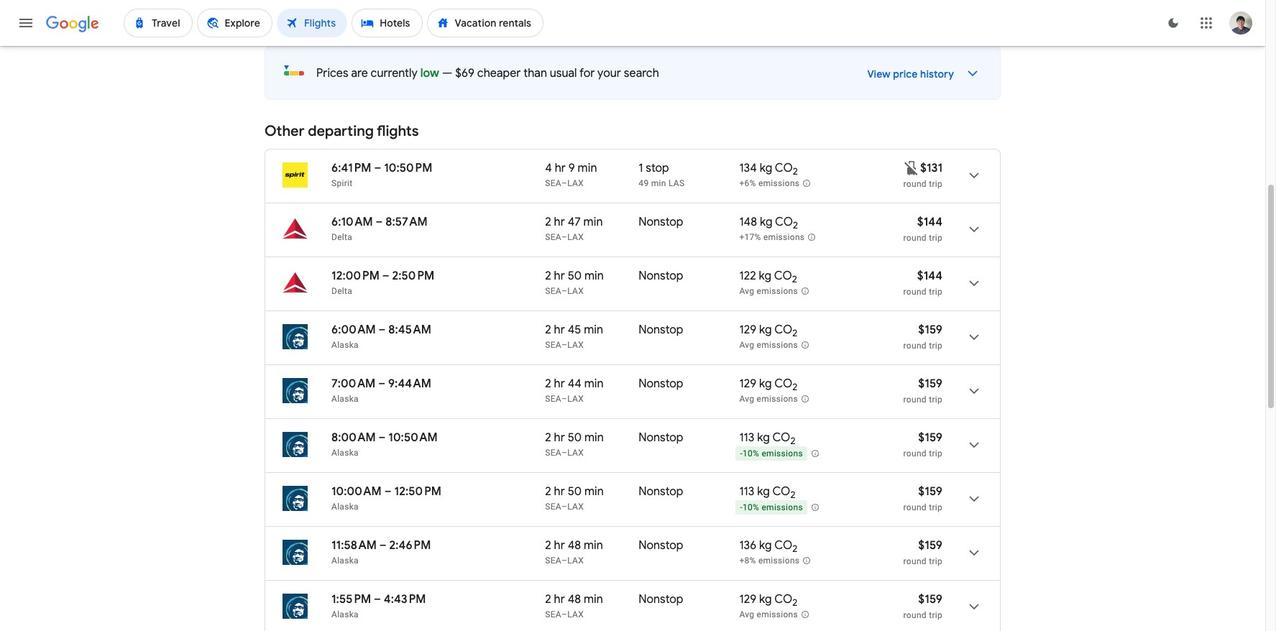 Task type: vqa. For each thing, say whether or not it's contained in the screenshot.
fourth LAX from the top of the page
yes



Task type: locate. For each thing, give the bounding box(es) containing it.
$159 left 'flight details. leaves seattle-tacoma international airport at 1:55 pm on sunday, february 25 and arrives at los angeles international airport at 4:43 pm on sunday, february 25.' image
[[919, 593, 943, 607]]

total duration 4 hr 9 min. element
[[545, 161, 639, 178]]

$159 round trip up 159 us dollars text field
[[904, 377, 943, 405]]

1
[[639, 161, 643, 176]]

1 vertical spatial 159 us dollars text field
[[919, 539, 943, 553]]

$159 round trip for 8:45 am
[[904, 323, 943, 351]]

1 $159 from the top
[[919, 323, 943, 337]]

spirit
[[332, 178, 353, 188]]

5 $159 from the top
[[919, 539, 943, 553]]

$159 for 10:50 am
[[919, 431, 943, 445]]

2 nonstop from the top
[[639, 269, 684, 283]]

sea for 8:57 am
[[545, 232, 562, 242]]

view price history
[[868, 68, 954, 81]]

8 round from the top
[[904, 557, 927, 567]]

159 us dollars text field left flight details. leaves seattle-tacoma international airport at 11:58 am on sunday, february 25 and arrives at los angeles international airport at 2:46 pm on sunday, february 25. image
[[919, 539, 943, 553]]

2 $159 from the top
[[919, 377, 943, 391]]

emissions for 10:50 pm
[[759, 179, 800, 189]]

emissions for 2:50 pm
[[757, 286, 798, 296]]

delta inside 12:00 pm – 2:50 pm delta
[[332, 286, 353, 296]]

3 avg from the top
[[740, 394, 755, 404]]

5 sea from the top
[[545, 394, 562, 404]]

hr inside 4 hr 9 min sea – lax
[[555, 161, 566, 176]]

5 $159 round trip from the top
[[904, 539, 943, 567]]

round left flight details. leaves seattle-tacoma international airport at 6:00 am on sunday, february 25 and arrives at los angeles international airport at 8:45 am on sunday, february 25. icon
[[904, 341, 927, 351]]

nonstop for 2:50 pm
[[639, 269, 684, 283]]

0 vertical spatial 113
[[740, 431, 755, 445]]

round down this price for this flight doesn't include overhead bin access. if you need a carry-on bag, use the bags filter to update prices. icon
[[904, 179, 927, 189]]

4 lax from the top
[[568, 340, 584, 350]]

1 129 from the top
[[740, 323, 757, 337]]

than
[[524, 66, 547, 81]]

1 total duration 2 hr 48 min. element from the top
[[545, 539, 639, 555]]

trip down 159 us dollars text field
[[929, 449, 943, 459]]

3 round from the top
[[904, 287, 927, 297]]

sea for 2:50 pm
[[545, 286, 562, 296]]

1 vertical spatial 159 us dollars text field
[[919, 485, 943, 499]]

159 US dollars text field
[[919, 431, 943, 445]]

159 us dollars text field left flight details. leaves seattle-tacoma international airport at 10:00 am on sunday, february 25 and arrives at los angeles international airport at 12:50 pm on sunday, february 25. icon
[[919, 485, 943, 499]]

- for 10:50 am
[[740, 449, 743, 459]]

price
[[893, 68, 918, 81]]

2 inside 136 kg co 2
[[793, 543, 798, 555]]

4 nonstop from the top
[[639, 377, 684, 391]]

2 hr 48 min sea – lax for 4:43 pm
[[545, 593, 603, 620]]

1 delta from the top
[[332, 232, 353, 242]]

1:55 pm – 4:43 pm alaska
[[332, 593, 426, 620]]

$159 for 9:44 am
[[919, 377, 943, 391]]

total duration 2 hr 48 min. element
[[545, 539, 639, 555], [545, 593, 639, 609]]

hr inside "2 hr 44 min sea – lax"
[[554, 377, 565, 391]]

lax inside 4 hr 9 min sea – lax
[[568, 178, 584, 188]]

round trip
[[904, 179, 943, 189]]

are
[[351, 66, 368, 81]]

-10% emissions
[[740, 449, 803, 459], [740, 503, 803, 513]]

min inside 2 hr 45 min sea – lax
[[584, 323, 604, 337]]

hr inside 2 hr 45 min sea – lax
[[554, 323, 565, 337]]

$159 for 8:45 am
[[919, 323, 943, 337]]

$144 for 122
[[918, 269, 943, 283]]

lax inside 2 hr 45 min sea – lax
[[568, 340, 584, 350]]

delta down 6:10 am
[[332, 232, 353, 242]]

5 alaska from the top
[[332, 556, 359, 566]]

trip down 144 us dollars text field
[[929, 287, 943, 297]]

50
[[568, 269, 582, 283], [568, 431, 582, 445], [568, 485, 582, 499]]

1 avg emissions from the top
[[740, 286, 798, 296]]

flight details. leaves seattle-tacoma international airport at 6:10 am on sunday, february 25 and arrives at los angeles international airport at 8:57 am on sunday, february 25. image
[[957, 212, 992, 247]]

0 vertical spatial total duration 2 hr 50 min. element
[[545, 269, 639, 286]]

9 lax from the top
[[568, 610, 584, 620]]

7 trip from the top
[[929, 503, 943, 513]]

$159 round trip left 'flight details. leaves seattle-tacoma international airport at 1:55 pm on sunday, february 25 and arrives at los angeles international airport at 4:43 pm on sunday, february 25.' image
[[904, 593, 943, 621]]

8 nonstop flight. element from the top
[[639, 593, 684, 609]]

$159 for 2:46 pm
[[919, 539, 943, 553]]

5 lax from the top
[[568, 394, 584, 404]]

alaska down 6:00 am
[[332, 340, 359, 350]]

3 nonstop from the top
[[639, 323, 684, 337]]

2 trip from the top
[[929, 233, 943, 243]]

1 vertical spatial $144
[[918, 269, 943, 283]]

round
[[904, 179, 927, 189], [904, 233, 927, 243], [904, 287, 927, 297], [904, 341, 927, 351], [904, 395, 927, 405], [904, 449, 927, 459], [904, 503, 927, 513], [904, 557, 927, 567], [904, 611, 927, 621]]

1 - from the top
[[740, 449, 743, 459]]

9 sea from the top
[[545, 610, 562, 620]]

159 us dollars text field for 8:45 am
[[919, 323, 943, 337]]

round up 159 us dollars text field
[[904, 395, 927, 405]]

1 vertical spatial 48
[[568, 593, 581, 607]]

nonstop flight. element for 2:50 pm
[[639, 269, 684, 286]]

Departure time: 6:10 AM. text field
[[332, 215, 373, 229]]

flights
[[377, 122, 419, 140]]

view price history image
[[956, 56, 990, 91]]

1 avg from the top
[[740, 286, 755, 296]]

10% for 10:50 am
[[743, 449, 760, 459]]

131 US dollars text field
[[921, 161, 943, 176]]

0 vertical spatial 159 us dollars text field
[[919, 377, 943, 391]]

departing
[[308, 122, 374, 140]]

9:44 am
[[388, 377, 432, 391]]

1 stop flight. element
[[639, 161, 669, 178]]

3 $159 from the top
[[919, 431, 943, 445]]

co inside 134 kg co 2
[[775, 161, 793, 176]]

alaska inside the 1:55 pm – 4:43 pm alaska
[[332, 610, 359, 620]]

co
[[775, 161, 793, 176], [775, 215, 793, 229], [774, 269, 792, 283], [775, 323, 793, 337], [775, 377, 793, 391], [773, 431, 791, 445], [773, 485, 791, 499], [775, 539, 793, 553], [775, 593, 793, 607]]

2 round from the top
[[904, 233, 927, 243]]

Arrival time: 9:44 AM. text field
[[388, 377, 432, 391]]

alaska for 11:58 am
[[332, 556, 359, 566]]

hr for 4:43 pm
[[554, 593, 565, 607]]

delta
[[332, 232, 353, 242], [332, 286, 353, 296]]

3 nonstop flight. element from the top
[[639, 323, 684, 339]]

0 vertical spatial 129 kg co 2
[[740, 323, 798, 340]]

hr for 10:50 pm
[[555, 161, 566, 176]]

129 kg co 2
[[740, 323, 798, 340], [740, 377, 798, 394], [740, 593, 798, 609]]

5 round from the top
[[904, 395, 927, 405]]

alaska for 8:00 am
[[332, 448, 359, 458]]

0 vertical spatial 2 hr 48 min sea – lax
[[545, 539, 603, 566]]

$159 round trip left flight details. leaves seattle-tacoma international airport at 11:58 am on sunday, february 25 and arrives at los angeles international airport at 2:46 pm on sunday, february 25. image
[[904, 539, 943, 567]]

2 vertical spatial 2 hr 50 min sea – lax
[[545, 485, 604, 512]]

min inside the '2 hr 47 min sea – lax'
[[584, 215, 603, 229]]

2 129 from the top
[[740, 377, 757, 391]]

1 129 kg co 2 from the top
[[740, 323, 798, 340]]

2 48 from the top
[[568, 593, 581, 607]]

round down 144 us dollars text field
[[904, 287, 927, 297]]

2 159 us dollars text field from the top
[[919, 539, 943, 553]]

2 vertical spatial 129
[[740, 593, 757, 607]]

0 vertical spatial -
[[740, 449, 743, 459]]

$159 left flight details. leaves seattle-tacoma international airport at 11:58 am on sunday, february 25 and arrives at los angeles international airport at 2:46 pm on sunday, february 25. image
[[919, 539, 943, 553]]

$159 round trip left flight details. leaves seattle-tacoma international airport at 6:00 am on sunday, february 25 and arrives at los angeles international airport at 8:45 am on sunday, february 25. icon
[[904, 323, 943, 351]]

total duration 2 hr 45 min. element
[[545, 323, 639, 339]]

nonstop for 8:57 am
[[639, 215, 684, 229]]

lax inside the '2 hr 47 min sea – lax'
[[568, 232, 584, 242]]

2:50 pm
[[392, 269, 435, 283]]

round for 2:46 pm
[[904, 557, 927, 567]]

0 vertical spatial delta
[[332, 232, 353, 242]]

1 vertical spatial 10%
[[743, 503, 760, 513]]

2 vertical spatial total duration 2 hr 50 min. element
[[545, 485, 639, 501]]

10:00 am – 12:50 pm alaska
[[332, 485, 442, 512]]

cheaper
[[477, 66, 521, 81]]

co for 8:45 am
[[775, 323, 793, 337]]

7 nonstop flight. element from the top
[[639, 539, 684, 555]]

$159 round trip for 12:50 pm
[[904, 485, 943, 513]]

159 us dollars text field left flight details. leaves seattle-tacoma international airport at 7:00 am on sunday, february 25 and arrives at los angeles international airport at 9:44 am on sunday, february 25. image at the right of the page
[[919, 377, 943, 391]]

7 nonstop from the top
[[639, 539, 684, 553]]

10%
[[743, 449, 760, 459], [743, 503, 760, 513]]

2 total duration 2 hr 50 min. element from the top
[[545, 431, 639, 447]]

129
[[740, 323, 757, 337], [740, 377, 757, 391], [740, 593, 757, 607]]

1 lax from the top
[[568, 178, 584, 188]]

2 hr 47 min sea – lax
[[545, 215, 603, 242]]

0 vertical spatial 113 kg co 2
[[740, 431, 796, 448]]

2 113 kg co 2 from the top
[[740, 485, 796, 501]]

0 vertical spatial $144
[[918, 215, 943, 229]]

4 alaska from the top
[[332, 502, 359, 512]]

2 vertical spatial 129 kg co 2
[[740, 593, 798, 609]]

4 $159 round trip from the top
[[904, 485, 943, 513]]

0 vertical spatial 159 us dollars text field
[[919, 323, 943, 337]]

lax for 4:43 pm
[[568, 610, 584, 620]]

9 trip from the top
[[929, 611, 943, 621]]

6 $159 round trip from the top
[[904, 593, 943, 621]]

alaska down 1:55 pm text box
[[332, 610, 359, 620]]

2 113 from the top
[[740, 485, 755, 499]]

2 2 hr 50 min sea – lax from the top
[[545, 431, 604, 458]]

las
[[669, 178, 685, 188]]

nonstop
[[639, 215, 684, 229], [639, 269, 684, 283], [639, 323, 684, 337], [639, 377, 684, 391], [639, 431, 684, 445], [639, 485, 684, 499], [639, 539, 684, 553], [639, 593, 684, 607]]

nonstop flight. element for 8:57 am
[[639, 215, 684, 232]]

1 vertical spatial 2 hr 48 min sea – lax
[[545, 593, 603, 620]]

2 avg from the top
[[740, 340, 755, 350]]

sea for 9:44 am
[[545, 394, 562, 404]]

6 nonstop from the top
[[639, 485, 684, 499]]

usual
[[550, 66, 577, 81]]

1 vertical spatial 113
[[740, 485, 755, 499]]

co for 10:50 pm
[[775, 161, 793, 176]]

1 vertical spatial delta
[[332, 286, 353, 296]]

48
[[568, 539, 581, 553], [568, 593, 581, 607]]

49
[[639, 178, 649, 188]]

-
[[740, 449, 743, 459], [740, 503, 743, 513]]

1 total duration 2 hr 50 min. element from the top
[[545, 269, 639, 286]]

leaves seattle-tacoma international airport at 6:00 am on sunday, february 25 and arrives at los angeles international airport at 8:45 am on sunday, february 25. element
[[332, 323, 431, 337]]

2 lax from the top
[[568, 232, 584, 242]]

– inside 10:00 am – 12:50 pm alaska
[[385, 485, 392, 499]]

$159 round trip for 9:44 am
[[904, 377, 943, 405]]

alaska down the departure time: 8:00 am. 'text box'
[[332, 448, 359, 458]]

-10% emissions for 10:50 am
[[740, 449, 803, 459]]

round left flight details. leaves seattle-tacoma international airport at 11:58 am on sunday, february 25 and arrives at los angeles international airport at 2:46 pm on sunday, february 25. image
[[904, 557, 927, 567]]

co inside 122 kg co 2
[[774, 269, 792, 283]]

sea inside 4 hr 9 min sea – lax
[[545, 178, 562, 188]]

emissions for 9:44 am
[[757, 394, 798, 404]]

– inside 11:58 am – 2:46 pm alaska
[[380, 539, 387, 553]]

1 vertical spatial -10% emissions
[[740, 503, 803, 513]]

2 $159 round trip from the top
[[904, 377, 943, 405]]

trip left flight details. leaves seattle-tacoma international airport at 6:00 am on sunday, february 25 and arrives at los angeles international airport at 8:45 am on sunday, february 25. icon
[[929, 341, 943, 351]]

flight details. leaves seattle-tacoma international airport at 7:00 am on sunday, february 25 and arrives at los angeles international airport at 9:44 am on sunday, february 25. image
[[957, 374, 992, 409]]

currently
[[371, 66, 418, 81]]

round left flight details. leaves seattle-tacoma international airport at 10:00 am on sunday, february 25 and arrives at los angeles international airport at 12:50 pm on sunday, february 25. icon
[[904, 503, 927, 513]]

$144
[[918, 215, 943, 229], [918, 269, 943, 283]]

4 hr 9 min sea – lax
[[545, 161, 597, 188]]

hr for 12:50 pm
[[554, 485, 565, 499]]

$159 round trip left flight details. leaves seattle-tacoma international airport at 8:00 am on sunday, february 25 and arrives at los angeles international airport at 10:50 am on sunday, february 25. image
[[904, 431, 943, 459]]

$159 left flight details. leaves seattle-tacoma international airport at 10:00 am on sunday, february 25 and arrives at los angeles international airport at 12:50 pm on sunday, february 25. icon
[[919, 485, 943, 499]]

$144 round trip down round trip
[[904, 215, 943, 243]]

$159 round trip left flight details. leaves seattle-tacoma international airport at 10:00 am on sunday, february 25 and arrives at los angeles international airport at 12:50 pm on sunday, february 25. icon
[[904, 485, 943, 513]]

2 hr 48 min sea – lax
[[545, 539, 603, 566], [545, 593, 603, 620]]

9
[[569, 161, 575, 176]]

2 alaska from the top
[[332, 394, 359, 404]]

trip for 2:46 pm
[[929, 557, 943, 567]]

layover (1 of 1) is a 49 min layover at harry reid international airport in las vegas. element
[[639, 178, 733, 189]]

delta inside 6:10 am – 8:57 am delta
[[332, 232, 353, 242]]

6 $159 from the top
[[919, 593, 943, 607]]

total duration 2 hr 50 min. element for 2:50 pm
[[545, 269, 639, 286]]

4 nonstop flight. element from the top
[[639, 377, 684, 393]]

round for 10:50 am
[[904, 449, 927, 459]]

low
[[421, 66, 440, 81]]

$159 left flight details. leaves seattle-tacoma international airport at 7:00 am on sunday, february 25 and arrives at los angeles international airport at 9:44 am on sunday, february 25. image at the right of the page
[[919, 377, 943, 391]]

1 10% from the top
[[743, 449, 760, 459]]

round for 4:43 pm
[[904, 611, 927, 621]]

3 sea from the top
[[545, 286, 562, 296]]

min inside 4 hr 9 min sea – lax
[[578, 161, 597, 176]]

1 2 hr 50 min sea – lax from the top
[[545, 269, 604, 296]]

1 2 hr 48 min sea – lax from the top
[[545, 539, 603, 566]]

2 $144 from the top
[[918, 269, 943, 283]]

alaska inside 10:00 am – 12:50 pm alaska
[[332, 502, 359, 512]]

1 -10% emissions from the top
[[740, 449, 803, 459]]

sea
[[545, 178, 562, 188], [545, 232, 562, 242], [545, 286, 562, 296], [545, 340, 562, 350], [545, 394, 562, 404], [545, 448, 562, 458], [545, 502, 562, 512], [545, 556, 562, 566], [545, 610, 562, 620]]

8:57 am
[[386, 215, 428, 229]]

min for 12:50 pm
[[585, 485, 604, 499]]

3 $159 round trip from the top
[[904, 431, 943, 459]]

sea inside "2 hr 44 min sea – lax"
[[545, 394, 562, 404]]

kg inside 122 kg co 2
[[759, 269, 772, 283]]

4 sea from the top
[[545, 340, 562, 350]]

6 sea from the top
[[545, 448, 562, 458]]

8:00 am
[[332, 431, 376, 445]]

Departure time: 1:55 PM. text field
[[332, 593, 371, 607]]

4 trip from the top
[[929, 341, 943, 351]]

$144 down round trip
[[918, 215, 943, 229]]

8 sea from the top
[[545, 556, 562, 566]]

2 - from the top
[[740, 503, 743, 513]]

6:00 am – 8:45 am alaska
[[332, 323, 431, 350]]

4 avg from the top
[[740, 610, 755, 620]]

trip
[[929, 179, 943, 189], [929, 233, 943, 243], [929, 287, 943, 297], [929, 341, 943, 351], [929, 395, 943, 405], [929, 449, 943, 459], [929, 503, 943, 513], [929, 557, 943, 567], [929, 611, 943, 621]]

Departure time: 6:00 AM. text field
[[332, 323, 376, 337]]

$159 for 4:43 pm
[[919, 593, 943, 607]]

6 round from the top
[[904, 449, 927, 459]]

159 us dollars text field left flight details. leaves seattle-tacoma international airport at 6:00 am on sunday, february 25 and arrives at los angeles international airport at 8:45 am on sunday, february 25. icon
[[919, 323, 943, 337]]

+17% emissions
[[740, 232, 805, 243]]

hr inside the '2 hr 47 min sea – lax'
[[554, 215, 565, 229]]

0 vertical spatial 129
[[740, 323, 757, 337]]

emissions for 4:43 pm
[[757, 610, 798, 620]]

2 159 us dollars text field from the top
[[919, 485, 943, 499]]

min inside "2 hr 44 min sea – lax"
[[585, 377, 604, 391]]

$144 round trip
[[904, 215, 943, 243], [904, 269, 943, 297]]

11:58 am
[[332, 539, 377, 553]]

alaska inside 11:58 am – 2:46 pm alaska
[[332, 556, 359, 566]]

4 avg emissions from the top
[[740, 610, 798, 620]]

nonstop flight. element for 4:43 pm
[[639, 593, 684, 609]]

delta down departure time: 12:00 pm. "text box"
[[332, 286, 353, 296]]

2 delta from the top
[[332, 286, 353, 296]]

1 vertical spatial 2 hr 50 min sea – lax
[[545, 431, 604, 458]]

avg for 2 hr 50 min
[[740, 286, 755, 296]]

3 total duration 2 hr 50 min. element from the top
[[545, 485, 639, 501]]

flight details. leaves seattle-tacoma international airport at 12:00 pm on sunday, february 25 and arrives at los angeles international airport at 2:50 pm on sunday, february 25. image
[[957, 266, 992, 301]]

0 vertical spatial 2 hr 50 min sea – lax
[[545, 269, 604, 296]]

leaves seattle-tacoma international airport at 8:00 am on sunday, february 25 and arrives at los angeles international airport at 10:50 am on sunday, february 25. element
[[332, 431, 438, 445]]

159 us dollars text field for 2:46 pm
[[919, 539, 943, 553]]

1 vertical spatial 50
[[568, 431, 582, 445]]

0 vertical spatial -10% emissions
[[740, 449, 803, 459]]

avg emissions
[[740, 286, 798, 296], [740, 340, 798, 350], [740, 394, 798, 404], [740, 610, 798, 620]]

$159 left flight details. leaves seattle-tacoma international airport at 6:00 am on sunday, february 25 and arrives at los angeles international airport at 8:45 am on sunday, february 25. icon
[[919, 323, 943, 337]]

1 nonstop from the top
[[639, 215, 684, 229]]

3 trip from the top
[[929, 287, 943, 297]]

3 avg emissions from the top
[[740, 394, 798, 404]]

nonstop flight. element for 12:50 pm
[[639, 485, 684, 501]]

1 vertical spatial 113 kg co 2
[[740, 485, 796, 501]]

3 lax from the top
[[568, 286, 584, 296]]

avg for 2 hr 45 min
[[740, 340, 755, 350]]

0 vertical spatial $144 round trip
[[904, 215, 943, 243]]

1 $144 from the top
[[918, 215, 943, 229]]

8 lax from the top
[[568, 556, 584, 566]]

1 159 us dollars text field from the top
[[919, 377, 943, 391]]

Departure time: 10:00 AM. text field
[[332, 485, 382, 499]]

148 kg co 2
[[740, 215, 799, 232]]

$144 round trip left flight details. leaves seattle-tacoma international airport at 12:00 pm on sunday, february 25 and arrives at los angeles international airport at 2:50 pm on sunday, february 25. image
[[904, 269, 943, 297]]

hr
[[555, 161, 566, 176], [554, 215, 565, 229], [554, 269, 565, 283], [554, 323, 565, 337], [554, 377, 565, 391], [554, 431, 565, 445], [554, 485, 565, 499], [554, 539, 565, 553], [554, 593, 565, 607]]

6 trip from the top
[[929, 449, 943, 459]]

2 50 from the top
[[568, 431, 582, 445]]

sea inside the '2 hr 47 min sea – lax'
[[545, 232, 562, 242]]

flight details. leaves seattle-tacoma international airport at 6:41 pm on sunday, february 25 and arrives at los angeles international airport at 10:50 pm on sunday, february 25. image
[[957, 158, 992, 193]]

159 US dollars text field
[[919, 377, 943, 391], [919, 485, 943, 499]]

alaska inside 6:00 am – 8:45 am alaska
[[332, 340, 359, 350]]

1 vertical spatial total duration 2 hr 50 min. element
[[545, 431, 639, 447]]

trip for 2:50 pm
[[929, 287, 943, 297]]

avg
[[740, 286, 755, 296], [740, 340, 755, 350], [740, 394, 755, 404], [740, 610, 755, 620]]

7 round from the top
[[904, 503, 927, 513]]

alaska down 7:00 am
[[332, 394, 359, 404]]

trip left 'flight details. leaves seattle-tacoma international airport at 1:55 pm on sunday, february 25 and arrives at los angeles international airport at 4:43 pm on sunday, february 25.' image
[[929, 611, 943, 621]]

$159 round trip for 2:46 pm
[[904, 539, 943, 567]]

Arrival time: 12:50 PM. text field
[[394, 485, 442, 499]]

$159 left flight details. leaves seattle-tacoma international airport at 8:00 am on sunday, february 25 and arrives at los angeles international airport at 10:50 am on sunday, february 25. image
[[919, 431, 943, 445]]

leaves seattle-tacoma international airport at 6:41 pm on sunday, february 25 and arrives at los angeles international airport at 10:50 pm on sunday, february 25. element
[[332, 161, 433, 176]]

1 alaska from the top
[[332, 340, 359, 350]]

lax for 2:46 pm
[[568, 556, 584, 566]]

1 $144 round trip from the top
[[904, 215, 943, 243]]

trip down 131 us dollars text field
[[929, 179, 943, 189]]

min for 10:50 am
[[585, 431, 604, 445]]

min for 10:50 pm
[[578, 161, 597, 176]]

kg inside 136 kg co 2
[[760, 539, 772, 553]]

alaska
[[332, 340, 359, 350], [332, 394, 359, 404], [332, 448, 359, 458], [332, 502, 359, 512], [332, 556, 359, 566], [332, 610, 359, 620]]

trip up 159 us dollars text field
[[929, 395, 943, 405]]

your
[[598, 66, 621, 81]]

0 vertical spatial 10%
[[743, 449, 760, 459]]

113 kg co 2
[[740, 431, 796, 448], [740, 485, 796, 501]]

144 US dollars text field
[[918, 269, 943, 283]]

159 us dollars text field for 4:43 pm
[[919, 593, 943, 607]]

kg inside 134 kg co 2
[[760, 161, 773, 176]]

emissions
[[759, 179, 800, 189], [764, 232, 805, 243], [757, 286, 798, 296], [757, 340, 798, 350], [757, 394, 798, 404], [762, 449, 803, 459], [762, 503, 803, 513], [759, 556, 800, 566], [757, 610, 798, 620]]

round left 'flight details. leaves seattle-tacoma international airport at 1:55 pm on sunday, february 25 and arrives at los angeles international airport at 4:43 pm on sunday, february 25.' image
[[904, 611, 927, 621]]

avg for 2 hr 44 min
[[740, 394, 755, 404]]

kg inside 148 kg co 2
[[760, 215, 773, 229]]

total duration 2 hr 50 min. element
[[545, 269, 639, 286], [545, 431, 639, 447], [545, 485, 639, 501]]

0 vertical spatial 50
[[568, 269, 582, 283]]

Departure time: 11:58 AM. text field
[[332, 539, 377, 553]]

5 trip from the top
[[929, 395, 943, 405]]

+17%
[[740, 232, 761, 243]]

50 for 12:50 pm
[[568, 485, 582, 499]]

2
[[793, 166, 798, 178], [545, 215, 552, 229], [793, 220, 799, 232], [545, 269, 552, 283], [792, 273, 798, 286], [545, 323, 552, 337], [793, 327, 798, 340], [545, 377, 552, 391], [793, 381, 798, 394], [545, 431, 552, 445], [791, 435, 796, 448], [545, 485, 552, 499], [791, 489, 796, 501], [545, 539, 552, 553], [793, 543, 798, 555], [545, 593, 552, 607], [793, 597, 798, 609]]

sea inside 2 hr 45 min sea – lax
[[545, 340, 562, 350]]

$144 left flight details. leaves seattle-tacoma international airport at 12:00 pm on sunday, february 25 and arrives at los angeles international airport at 2:50 pm on sunday, february 25. image
[[918, 269, 943, 283]]

2 2 hr 48 min sea – lax from the top
[[545, 593, 603, 620]]

trip for 9:44 am
[[929, 395, 943, 405]]

159 us dollars text field left 'flight details. leaves seattle-tacoma international airport at 1:55 pm on sunday, february 25 and arrives at los angeles international airport at 4:43 pm on sunday, february 25.' image
[[919, 593, 943, 607]]

2 sea from the top
[[545, 232, 562, 242]]

trip left flight details. leaves seattle-tacoma international airport at 11:58 am on sunday, february 25 and arrives at los angeles international airport at 2:46 pm on sunday, february 25. image
[[929, 557, 943, 567]]

3 alaska from the top
[[332, 448, 359, 458]]

1 vertical spatial total duration 2 hr 48 min. element
[[545, 593, 639, 609]]

4:43 pm
[[384, 593, 426, 607]]

round down 159 us dollars text field
[[904, 449, 927, 459]]

12:00 pm
[[332, 269, 380, 283]]

alaska inside 8:00 am – 10:50 am alaska
[[332, 448, 359, 458]]

alaska inside 7:00 am – 9:44 am alaska
[[332, 394, 359, 404]]

1 113 from the top
[[740, 431, 755, 445]]

3 129 kg co 2 from the top
[[740, 593, 798, 609]]

kg for 10:50 pm
[[760, 161, 773, 176]]

2 vertical spatial 50
[[568, 485, 582, 499]]

1 nonstop flight. element from the top
[[639, 215, 684, 232]]

3 2 hr 50 min sea – lax from the top
[[545, 485, 604, 512]]

2 vertical spatial 159 us dollars text field
[[919, 593, 943, 607]]

sea for 4:43 pm
[[545, 610, 562, 620]]

2 inside 134 kg co 2
[[793, 166, 798, 178]]

alaska down 11:58 am text box
[[332, 556, 359, 566]]

–
[[374, 161, 381, 176], [562, 178, 568, 188], [376, 215, 383, 229], [562, 232, 568, 242], [382, 269, 390, 283], [562, 286, 568, 296], [379, 323, 386, 337], [562, 340, 568, 350], [378, 377, 386, 391], [562, 394, 568, 404], [379, 431, 386, 445], [562, 448, 568, 458], [385, 485, 392, 499], [562, 502, 568, 512], [380, 539, 387, 553], [562, 556, 568, 566], [374, 593, 381, 607], [562, 610, 568, 620]]

- for 12:50 pm
[[740, 503, 743, 513]]

129 kg co 2 for 2 hr 44 min
[[740, 377, 798, 394]]

leaves seattle-tacoma international airport at 7:00 am on sunday, february 25 and arrives at los angeles international airport at 9:44 am on sunday, february 25. element
[[332, 377, 432, 391]]

8 trip from the top
[[929, 557, 943, 567]]

1 113 kg co 2 from the top
[[740, 431, 796, 448]]

2 $144 round trip from the top
[[904, 269, 943, 297]]

min inside 1 stop 49 min las
[[651, 178, 667, 188]]

0 vertical spatial 48
[[568, 539, 581, 553]]

– inside 6:41 pm – 10:50 pm spirit
[[374, 161, 381, 176]]

6 nonstop flight. element from the top
[[639, 485, 684, 501]]

7 lax from the top
[[568, 502, 584, 512]]

co inside 136 kg co 2
[[775, 539, 793, 553]]

round down $144 text box
[[904, 233, 927, 243]]

trip down $144 text box
[[929, 233, 943, 243]]

6:41 pm – 10:50 pm spirit
[[332, 161, 433, 188]]

Arrival time: 4:43 PM. text field
[[384, 593, 426, 607]]

Departure time: 8:00 AM. text field
[[332, 431, 376, 445]]

trip left flight details. leaves seattle-tacoma international airport at 10:00 am on sunday, february 25 and arrives at los angeles international airport at 12:50 pm on sunday, february 25. icon
[[929, 503, 943, 513]]

1 vertical spatial 129
[[740, 377, 757, 391]]

134
[[740, 161, 757, 176]]

alaska for 7:00 am
[[332, 394, 359, 404]]

– inside the '2 hr 47 min sea – lax'
[[562, 232, 568, 242]]

$159 round trip for 10:50 am
[[904, 431, 943, 459]]

kg
[[760, 161, 773, 176], [760, 215, 773, 229], [759, 269, 772, 283], [760, 323, 772, 337], [760, 377, 772, 391], [758, 431, 770, 445], [758, 485, 770, 499], [760, 539, 772, 553], [760, 593, 772, 607]]

$159 round trip
[[904, 323, 943, 351], [904, 377, 943, 405], [904, 431, 943, 459], [904, 485, 943, 513], [904, 539, 943, 567], [904, 593, 943, 621]]

2 inside the '2 hr 47 min sea – lax'
[[545, 215, 552, 229]]

159 US dollars text field
[[919, 323, 943, 337], [919, 539, 943, 553], [919, 593, 943, 607]]

total duration 2 hr 48 min. element for 136
[[545, 539, 639, 555]]

kg for 2:50 pm
[[759, 269, 772, 283]]

2 129 kg co 2 from the top
[[740, 377, 798, 394]]

1 vertical spatial $144 round trip
[[904, 269, 943, 297]]

1 vertical spatial 129 kg co 2
[[740, 377, 798, 394]]

113 kg co 2 for 12:50 pm
[[740, 485, 796, 501]]

nonstop for 9:44 am
[[639, 377, 684, 391]]

10:00 am
[[332, 485, 382, 499]]

alaska down the 10:00 am
[[332, 502, 359, 512]]

$159
[[919, 323, 943, 337], [919, 377, 943, 391], [919, 431, 943, 445], [919, 485, 943, 499], [919, 539, 943, 553], [919, 593, 943, 607]]

lax
[[568, 178, 584, 188], [568, 232, 584, 242], [568, 286, 584, 296], [568, 340, 584, 350], [568, 394, 584, 404], [568, 448, 584, 458], [568, 502, 584, 512], [568, 556, 584, 566], [568, 610, 584, 620]]

1 vertical spatial -
[[740, 503, 743, 513]]

co inside 148 kg co 2
[[775, 215, 793, 229]]

0 vertical spatial total duration 2 hr 48 min. element
[[545, 539, 639, 555]]

5 nonstop flight. element from the top
[[639, 431, 684, 447]]

lax inside "2 hr 44 min sea – lax"
[[568, 394, 584, 404]]

nonstop flight. element
[[639, 215, 684, 232], [639, 269, 684, 286], [639, 323, 684, 339], [639, 377, 684, 393], [639, 431, 684, 447], [639, 485, 684, 501], [639, 539, 684, 555], [639, 593, 684, 609]]

4 $159 from the top
[[919, 485, 943, 499]]



Task type: describe. For each thing, give the bounding box(es) containing it.
2 inside 2 hr 45 min sea – lax
[[545, 323, 552, 337]]

sea for 2:46 pm
[[545, 556, 562, 566]]

129 for 2 hr 44 min
[[740, 377, 757, 391]]

6:00 am
[[332, 323, 376, 337]]

main menu image
[[17, 14, 35, 32]]

co for 10:50 am
[[773, 431, 791, 445]]

other departing flights
[[265, 122, 419, 140]]

1 trip from the top
[[929, 179, 943, 189]]

delta for 6:10 am
[[332, 232, 353, 242]]

6:10 am
[[332, 215, 373, 229]]

10% for 12:50 pm
[[743, 503, 760, 513]]

– inside 7:00 am – 9:44 am alaska
[[378, 377, 386, 391]]

122
[[740, 269, 757, 283]]

– inside 6:00 am – 8:45 am alaska
[[379, 323, 386, 337]]

other
[[265, 122, 305, 140]]

$69
[[455, 66, 475, 81]]

hr for 8:57 am
[[554, 215, 565, 229]]

– inside "2 hr 44 min sea – lax"
[[562, 394, 568, 404]]

+6%
[[740, 179, 756, 189]]

7:00 am
[[332, 377, 376, 391]]

Departure time: 6:41 PM. text field
[[332, 161, 372, 176]]

co for 4:43 pm
[[775, 593, 793, 607]]

129 for 2 hr 48 min
[[740, 593, 757, 607]]

$131
[[921, 161, 943, 176]]

7:00 am – 9:44 am alaska
[[332, 377, 432, 404]]

2 hr 45 min sea – lax
[[545, 323, 604, 350]]

view
[[868, 68, 891, 81]]

Departure time: 12:00 PM. text field
[[332, 269, 380, 283]]

$144 round trip for 148
[[904, 215, 943, 243]]

2:46 pm
[[389, 539, 431, 553]]

nonstop flight. element for 10:50 am
[[639, 431, 684, 447]]

hr for 10:50 am
[[554, 431, 565, 445]]

stop
[[646, 161, 669, 176]]

134 kg co 2
[[740, 161, 798, 178]]

flight details. leaves seattle-tacoma international airport at 6:00 am on sunday, february 25 and arrives at los angeles international airport at 8:45 am on sunday, february 25. image
[[957, 320, 992, 355]]

leaves seattle-tacoma international airport at 10:00 am on sunday, february 25 and arrives at los angeles international airport at 12:50 pm on sunday, february 25. element
[[332, 485, 442, 499]]

trip for 4:43 pm
[[929, 611, 943, 621]]

total duration 2 hr 50 min. element for 10:50 am
[[545, 431, 639, 447]]

148
[[740, 215, 757, 229]]

hr for 9:44 am
[[554, 377, 565, 391]]

change appearance image
[[1157, 6, 1191, 40]]

min for 2:46 pm
[[584, 539, 603, 553]]

1 stop 49 min las
[[639, 161, 685, 188]]

avg emissions for 2 hr 44 min
[[740, 394, 798, 404]]

$144 for 148
[[918, 215, 943, 229]]

total duration 2 hr 44 min. element
[[545, 377, 639, 393]]

co for 8:57 am
[[775, 215, 793, 229]]

emissions for 8:45 am
[[757, 340, 798, 350]]

trip for 8:57 am
[[929, 233, 943, 243]]

– inside 4 hr 9 min sea – lax
[[562, 178, 568, 188]]

– inside the 1:55 pm – 4:43 pm alaska
[[374, 593, 381, 607]]

hr for 8:45 am
[[554, 323, 565, 337]]

113 kg co 2 for 10:50 am
[[740, 431, 796, 448]]

Arrival time: 10:50 AM. text field
[[389, 431, 438, 445]]

for
[[580, 66, 595, 81]]

flight details. leaves seattle-tacoma international airport at 8:00 am on sunday, february 25 and arrives at los angeles international airport at 10:50 am on sunday, february 25. image
[[957, 428, 992, 462]]

sea for 10:50 pm
[[545, 178, 562, 188]]

prices are currently low — $69 cheaper than usual for your search
[[316, 66, 659, 81]]

lax for 10:50 pm
[[568, 178, 584, 188]]

kg for 4:43 pm
[[760, 593, 772, 607]]

10:50 am
[[389, 431, 438, 445]]

total duration 2 hr 48 min. element for 129
[[545, 593, 639, 609]]

co for 12:50 pm
[[773, 485, 791, 499]]

8:45 am
[[389, 323, 431, 337]]

11:58 am – 2:46 pm alaska
[[332, 539, 431, 566]]

alaska for 1:55 pm
[[332, 610, 359, 620]]

avg emissions for 2 hr 45 min
[[740, 340, 798, 350]]

lax for 8:45 am
[[568, 340, 584, 350]]

Departure time: 7:00 AM. text field
[[332, 377, 376, 391]]

avg emissions for 2 hr 50 min
[[740, 286, 798, 296]]

2 inside "2 hr 44 min sea – lax"
[[545, 377, 552, 391]]

sea for 12:50 pm
[[545, 502, 562, 512]]

hr for 2:46 pm
[[554, 539, 565, 553]]

136
[[740, 539, 757, 553]]

129 kg co 2 for 2 hr 45 min
[[740, 323, 798, 340]]

6:10 am – 8:57 am delta
[[332, 215, 428, 242]]

1 round from the top
[[904, 179, 927, 189]]

search
[[624, 66, 659, 81]]

45
[[568, 323, 581, 337]]

12:50 pm
[[394, 485, 442, 499]]

emissions for 2:46 pm
[[759, 556, 800, 566]]

nonstop for 10:50 am
[[639, 431, 684, 445]]

– inside 2 hr 45 min sea – lax
[[562, 340, 568, 350]]

Arrival time: 10:50 PM. text field
[[384, 161, 433, 176]]

kg for 12:50 pm
[[758, 485, 770, 499]]

+8%
[[740, 556, 756, 566]]

co for 9:44 am
[[775, 377, 793, 391]]

lax for 8:57 am
[[568, 232, 584, 242]]

kg for 8:57 am
[[760, 215, 773, 229]]

2 hr 50 min sea – lax for 2:50 pm
[[545, 269, 604, 296]]

122 kg co 2
[[740, 269, 798, 286]]

flight details. leaves seattle-tacoma international airport at 10:00 am on sunday, february 25 and arrives at los angeles international airport at 12:50 pm on sunday, february 25. image
[[957, 482, 992, 516]]

nonstop flight. element for 2:46 pm
[[639, 539, 684, 555]]

sea for 8:45 am
[[545, 340, 562, 350]]

47
[[568, 215, 581, 229]]

—
[[442, 66, 453, 81]]

kg for 10:50 am
[[758, 431, 770, 445]]

leaves seattle-tacoma international airport at 12:00 pm on sunday, february 25 and arrives at los angeles international airport at 2:50 pm on sunday, february 25. element
[[332, 269, 435, 283]]

129 kg co 2 for 2 hr 48 min
[[740, 593, 798, 609]]

– inside 8:00 am – 10:50 am alaska
[[379, 431, 386, 445]]

hr for 2:50 pm
[[554, 269, 565, 283]]

113 for 12:50 pm
[[740, 485, 755, 499]]

129 for 2 hr 45 min
[[740, 323, 757, 337]]

$159 for 12:50 pm
[[919, 485, 943, 499]]

avg for 2 hr 48 min
[[740, 610, 755, 620]]

144 US dollars text field
[[918, 215, 943, 229]]

nonstop flight. element for 8:45 am
[[639, 323, 684, 339]]

+8% emissions
[[740, 556, 800, 566]]

2 hr 44 min sea – lax
[[545, 377, 604, 404]]

10:50 pm
[[384, 161, 433, 176]]

prices
[[316, 66, 349, 81]]

Arrival time: 2:50 PM. text field
[[392, 269, 435, 283]]

kg for 2:46 pm
[[760, 539, 772, 553]]

50 for 10:50 am
[[568, 431, 582, 445]]

6:41 pm
[[332, 161, 372, 176]]

min for 8:57 am
[[584, 215, 603, 229]]

12:00 pm – 2:50 pm delta
[[332, 269, 435, 296]]

– inside 12:00 pm – 2:50 pm delta
[[382, 269, 390, 283]]

flight details. leaves seattle-tacoma international airport at 11:58 am on sunday, february 25 and arrives at los angeles international airport at 2:46 pm on sunday, february 25. image
[[957, 536, 992, 570]]

nonstop for 8:45 am
[[639, 323, 684, 337]]

Arrival time: 8:57 AM. text field
[[386, 215, 428, 229]]

2 hr 50 min sea – lax for 10:50 am
[[545, 431, 604, 458]]

Arrival time: 8:45 AM. text field
[[389, 323, 431, 337]]

44
[[568, 377, 582, 391]]

159 us dollars text field for 129
[[919, 377, 943, 391]]

2 hr 50 min sea – lax for 12:50 pm
[[545, 485, 604, 512]]

2 inside 122 kg co 2
[[792, 273, 798, 286]]

trip for 12:50 pm
[[929, 503, 943, 513]]

history
[[921, 68, 954, 81]]

total duration 2 hr 47 min. element
[[545, 215, 639, 232]]

– inside 6:10 am – 8:57 am delta
[[376, 215, 383, 229]]

8:00 am – 10:50 am alaska
[[332, 431, 438, 458]]

50 for 2:50 pm
[[568, 269, 582, 283]]

$159 round trip for 4:43 pm
[[904, 593, 943, 621]]

lax for 9:44 am
[[568, 394, 584, 404]]

+6% emissions
[[740, 179, 800, 189]]

round for 9:44 am
[[904, 395, 927, 405]]

this price for this flight doesn't include overhead bin access. if you need a carry-on bag, use the bags filter to update prices. image
[[903, 159, 921, 177]]

flight details. leaves seattle-tacoma international airport at 1:55 pm on sunday, february 25 and arrives at los angeles international airport at 4:43 pm on sunday, february 25. image
[[957, 590, 992, 624]]

136 kg co 2
[[740, 539, 798, 555]]

min for 2:50 pm
[[585, 269, 604, 283]]

nonstop flight. element for 9:44 am
[[639, 377, 684, 393]]

alaska for 10:00 am
[[332, 502, 359, 512]]

alaska for 6:00 am
[[332, 340, 359, 350]]

round for 12:50 pm
[[904, 503, 927, 513]]

leaves seattle-tacoma international airport at 11:58 am on sunday, february 25 and arrives at los angeles international airport at 2:46 pm on sunday, february 25. element
[[332, 539, 431, 553]]

delta for 12:00 pm
[[332, 286, 353, 296]]

2 inside 148 kg co 2
[[793, 220, 799, 232]]

leaves seattle-tacoma international airport at 6:10 am on sunday, february 25 and arrives at los angeles international airport at 8:57 am on sunday, february 25. element
[[332, 215, 428, 229]]

Arrival time: 2:46 PM. text field
[[389, 539, 431, 553]]

1:55 pm
[[332, 593, 371, 607]]

4
[[545, 161, 552, 176]]

kg for 9:44 am
[[760, 377, 772, 391]]

leaves seattle-tacoma international airport at 1:55 pm on sunday, february 25 and arrives at los angeles international airport at 4:43 pm on sunday, february 25. element
[[332, 593, 426, 607]]



